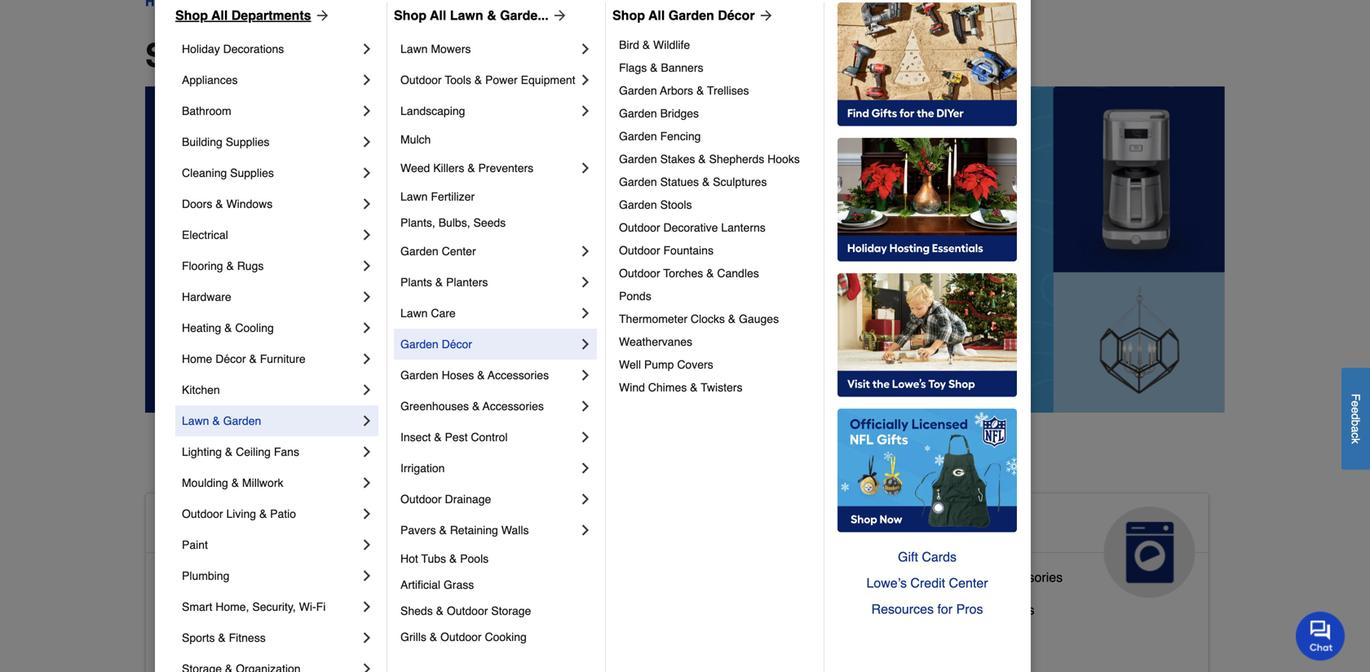 Task type: locate. For each thing, give the bounding box(es) containing it.
lawn fertilizer
[[401, 190, 475, 203]]

& left patio
[[259, 507, 267, 521]]

outdoor decorative lanterns link
[[619, 216, 813, 239]]

chevron right image for lawn mowers
[[578, 41, 594, 57]]

plants
[[401, 276, 432, 289]]

garden inside garden fencing link
[[619, 130, 657, 143]]

& left cooling
[[224, 321, 232, 335]]

chevron right image for outdoor living & patio
[[359, 506, 375, 522]]

0 vertical spatial pet
[[628, 513, 664, 539]]

landscaping link
[[401, 95, 578, 126]]

artificial grass
[[401, 578, 474, 592]]

cleaning supplies link
[[182, 157, 359, 188]]

beverage & wine chillers link
[[886, 599, 1035, 631]]

garden for stakes
[[619, 153, 657, 166]]

livestock supplies
[[523, 596, 631, 611]]

shop up bird
[[613, 8, 645, 23]]

e up b
[[1350, 407, 1363, 413]]

garden up garden fencing
[[619, 107, 657, 120]]

sculptures
[[713, 175, 767, 188]]

2 vertical spatial supplies
[[581, 596, 631, 611]]

& left the pest
[[434, 431, 442, 444]]

1 horizontal spatial décor
[[442, 338, 472, 351]]

accessible up sports
[[159, 602, 221, 618]]

all up bird & wildlife
[[649, 8, 665, 23]]

stakes
[[661, 153, 695, 166]]

garden center
[[401, 245, 476, 258]]

3 shop from the left
[[613, 8, 645, 23]]

garden for center
[[401, 245, 439, 258]]

& right pavers
[[439, 524, 447, 537]]

garden inside garden bridges link
[[619, 107, 657, 120]]

arrow right image inside shop all garden décor link
[[755, 7, 775, 24]]

garden inside garden décor link
[[401, 338, 439, 351]]

garden down 'flags'
[[619, 84, 657, 97]]

bathroom up smart home, security, wi-fi on the bottom of page
[[225, 570, 282, 585]]

& right bird
[[643, 38, 650, 51]]

lawn up "plants,"
[[401, 190, 428, 203]]

appliances link up "chillers"
[[873, 494, 1209, 598]]

chevron right image for lawn care
[[578, 305, 594, 321]]

control
[[471, 431, 508, 444]]

outdoor for outdoor fountains
[[619, 244, 661, 257]]

livestock
[[523, 596, 577, 611]]

accessible down moulding
[[159, 513, 278, 539]]

outdoor drainage
[[401, 493, 491, 506]]

& right hoses
[[477, 369, 485, 382]]

flags & banners link
[[619, 56, 813, 79]]

outdoor for outdoor tools & power equipment
[[401, 73, 442, 86]]

grills & outdoor cooking link
[[401, 624, 594, 650]]

1 vertical spatial departments
[[285, 37, 485, 74]]

chevron right image for lawn & garden
[[359, 413, 375, 429]]

shop up holiday
[[175, 8, 208, 23]]

flooring & rugs
[[182, 259, 264, 273]]

supplies up houses,
[[581, 596, 631, 611]]

furniture up kitchen link
[[260, 352, 306, 366]]

beverage
[[886, 602, 942, 618]]

& right 'animal'
[[605, 513, 622, 539]]

doors & windows link
[[182, 188, 359, 219]]

cleaning
[[182, 166, 227, 179]]

all inside shop all departments link
[[211, 8, 228, 23]]

ponds
[[619, 290, 652, 303]]

décor up hoses
[[442, 338, 472, 351]]

2 e from the top
[[1350, 407, 1363, 413]]

0 vertical spatial accessories
[[488, 369, 549, 382]]

hardware link
[[182, 281, 359, 312]]

weathervanes
[[619, 335, 693, 348]]

& right stakes
[[699, 153, 706, 166]]

accessible
[[159, 513, 278, 539], [159, 570, 221, 585], [159, 602, 221, 618], [159, 635, 221, 650]]

0 horizontal spatial furniture
[[260, 352, 306, 366]]

sheds
[[401, 605, 433, 618]]

décor for shop all departments
[[216, 352, 246, 366]]

garden for hoses
[[401, 369, 439, 382]]

& inside animal & pet care
[[605, 513, 622, 539]]

patio
[[270, 507, 296, 521]]

& right plants
[[436, 276, 443, 289]]

insect
[[401, 431, 431, 444]]

2 vertical spatial home
[[272, 635, 306, 650]]

outdoor living & patio
[[182, 507, 296, 521]]

accessible for accessible home
[[159, 513, 278, 539]]

cooking
[[485, 631, 527, 644]]

1 vertical spatial home
[[285, 513, 348, 539]]

garden inside garden arbors & trellises link
[[619, 84, 657, 97]]

appliances link down decorations
[[182, 64, 359, 95]]

mulch
[[401, 133, 431, 146]]

2 arrow right image from the left
[[755, 7, 775, 24]]

care down plants & planters
[[431, 307, 456, 320]]

garden inside garden stakes & shepherds hooks link
[[619, 153, 657, 166]]

e up d
[[1350, 401, 1363, 407]]

0 vertical spatial furniture
[[260, 352, 306, 366]]

1 horizontal spatial pet
[[628, 513, 664, 539]]

supplies up "cleaning supplies"
[[226, 135, 270, 148]]

arrow right image
[[549, 7, 568, 24]]

center down bulbs,
[[442, 245, 476, 258]]

animal
[[523, 513, 599, 539]]

& right grills
[[430, 631, 437, 644]]

0 vertical spatial departments
[[231, 8, 311, 23]]

décor up bird & wildlife link
[[718, 8, 755, 23]]

& right 'killers'
[[468, 162, 475, 175]]

smart
[[182, 600, 212, 614]]

lawn for lawn mowers
[[401, 42, 428, 55]]

accessories down garden décor link
[[488, 369, 549, 382]]

0 vertical spatial décor
[[718, 8, 755, 23]]

2 accessible from the top
[[159, 570, 221, 585]]

home,
[[216, 600, 249, 614]]

& up lighting
[[212, 414, 220, 428]]

3 accessible from the top
[[159, 602, 221, 618]]

garden stools
[[619, 198, 692, 211]]

1 vertical spatial furniture
[[647, 629, 699, 644]]

1 horizontal spatial shop
[[394, 8, 427, 23]]

& right clocks
[[728, 312, 736, 326]]

supplies for building supplies
[[226, 135, 270, 148]]

chevron right image for cleaning supplies
[[359, 165, 375, 181]]

0 vertical spatial appliances
[[182, 73, 238, 86]]

2 vertical spatial décor
[[216, 352, 246, 366]]

find gifts for the diyer. image
[[838, 2, 1017, 126]]

pump
[[644, 358, 674, 371]]

chevron right image for paint
[[359, 537, 375, 553]]

1 vertical spatial accessories
[[483, 400, 544, 413]]

0 vertical spatial center
[[442, 245, 476, 258]]

furniture right houses,
[[647, 629, 699, 644]]

accessories up "chillers"
[[993, 570, 1063, 585]]

1 horizontal spatial arrow right image
[[755, 7, 775, 24]]

doors
[[182, 197, 212, 210]]

a
[[1350, 426, 1363, 432]]

arrow right image
[[311, 7, 331, 24], [755, 7, 775, 24]]

appliances up "cards"
[[886, 513, 1008, 539]]

2 shop from the left
[[394, 8, 427, 23]]

0 horizontal spatial appliances link
[[182, 64, 359, 95]]

chevron right image for landscaping
[[578, 103, 594, 119]]

garden down garden fencing
[[619, 153, 657, 166]]

chevron right image for pavers & retaining walls
[[578, 522, 594, 538]]

accessible bathroom link
[[159, 566, 282, 599]]

1 vertical spatial pet
[[523, 629, 542, 644]]

bird
[[619, 38, 640, 51]]

garden
[[669, 8, 715, 23], [619, 84, 657, 97], [619, 107, 657, 120], [619, 130, 657, 143], [619, 153, 657, 166], [619, 175, 657, 188], [619, 198, 657, 211], [401, 245, 439, 258], [401, 338, 439, 351], [401, 369, 439, 382], [223, 414, 261, 428]]

tubs
[[421, 552, 446, 565]]

2 horizontal spatial shop
[[613, 8, 645, 23]]

arrow right image for shop all garden décor
[[755, 7, 775, 24]]

0 horizontal spatial arrow right image
[[311, 7, 331, 24]]

0 horizontal spatial shop
[[175, 8, 208, 23]]

décor down heating & cooling
[[216, 352, 246, 366]]

plants & planters
[[401, 276, 488, 289]]

garden inside garden stools link
[[619, 198, 657, 211]]

garden for bridges
[[619, 107, 657, 120]]

center up pros
[[949, 576, 988, 591]]

hardware
[[182, 290, 231, 304]]

care down walls
[[523, 539, 573, 565]]

0 horizontal spatial appliances
[[182, 73, 238, 86]]

wildlife
[[654, 38, 690, 51]]

garden arbors & trellises
[[619, 84, 749, 97]]

kitchen
[[182, 383, 220, 397]]

& left pros
[[946, 602, 954, 618]]

outdoor fountains
[[619, 244, 714, 257]]

0 vertical spatial care
[[431, 307, 456, 320]]

1 vertical spatial appliances link
[[873, 494, 1209, 598]]

1 accessible from the top
[[159, 513, 278, 539]]

0 vertical spatial supplies
[[226, 135, 270, 148]]

beds,
[[546, 629, 579, 644]]

0 vertical spatial home
[[182, 352, 212, 366]]

garden for décor
[[401, 338, 439, 351]]

chevron right image for doors & windows
[[359, 196, 375, 212]]

all for garden
[[649, 8, 665, 23]]

lighting & ceiling fans
[[182, 445, 299, 459]]

garden for fencing
[[619, 130, 657, 143]]

lawn left the "mowers"
[[401, 42, 428, 55]]

garden down garden bridges
[[619, 130, 657, 143]]

accessories for garden hoses & accessories
[[488, 369, 549, 382]]

all up lawn mowers
[[430, 8, 447, 23]]

supplies for livestock supplies
[[581, 596, 631, 611]]

flooring
[[182, 259, 223, 273]]

accessories up control
[[483, 400, 544, 413]]

chevron right image for appliances
[[359, 72, 375, 88]]

pools
[[460, 552, 489, 565]]

shop for shop all garden décor
[[613, 8, 645, 23]]

& left garde...
[[487, 8, 497, 23]]

4 accessible from the top
[[159, 635, 221, 650]]

flags & banners
[[619, 61, 704, 74]]

garden up the greenhouses
[[401, 369, 439, 382]]

2 horizontal spatial décor
[[718, 8, 755, 23]]

thermometer
[[619, 312, 688, 326]]

1 horizontal spatial appliances
[[886, 513, 1008, 539]]

0 horizontal spatial pet
[[523, 629, 542, 644]]

all inside shop all garden décor link
[[649, 8, 665, 23]]

accessible for accessible entry & home
[[159, 635, 221, 650]]

equipment
[[521, 73, 576, 86]]

1 horizontal spatial furniture
[[647, 629, 699, 644]]

all up holiday decorations
[[211, 8, 228, 23]]

shop all garden décor link
[[613, 6, 775, 25]]

e
[[1350, 401, 1363, 407], [1350, 407, 1363, 413]]

plants, bulbs, seeds
[[401, 216, 506, 229]]

& right the parts
[[981, 570, 990, 585]]

departments up landscaping
[[285, 37, 485, 74]]

shop for shop all lawn & garde...
[[394, 8, 427, 23]]

0 horizontal spatial décor
[[216, 352, 246, 366]]

millwork
[[242, 476, 284, 490]]

plumbing
[[182, 569, 230, 583]]

chevron right image for outdoor tools & power equipment
[[578, 72, 594, 88]]

bathroom up building
[[182, 104, 231, 117]]

cards
[[922, 549, 957, 565]]

chevron right image for smart home, security, wi-fi
[[359, 599, 375, 615]]

all inside shop all lawn & garde... link
[[430, 8, 447, 23]]

chevron right image
[[359, 41, 375, 57], [578, 41, 594, 57], [578, 72, 594, 88], [359, 103, 375, 119], [359, 134, 375, 150], [359, 258, 375, 274], [578, 305, 594, 321], [359, 320, 375, 336], [359, 351, 375, 367], [578, 398, 594, 414], [359, 413, 375, 429], [359, 444, 375, 460], [578, 460, 594, 476], [578, 491, 594, 507], [578, 522, 594, 538], [359, 537, 375, 553], [359, 568, 375, 584], [359, 599, 375, 615], [359, 661, 375, 672]]

officially licensed n f l gifts. shop now. image
[[838, 409, 1017, 533]]

well pump covers link
[[619, 353, 813, 376]]

appliances down holiday
[[182, 73, 238, 86]]

chevron right image for building supplies
[[359, 134, 375, 150]]

chat invite button image
[[1296, 611, 1346, 661]]

1 vertical spatial décor
[[442, 338, 472, 351]]

enjoy savings year-round. no matter what you're shopping for, find what you need at a great price. image
[[145, 86, 1225, 413]]

1 horizontal spatial care
[[523, 539, 573, 565]]

gift cards link
[[838, 544, 1017, 570]]

& up ponds link
[[707, 267, 714, 280]]

supplies up windows
[[230, 166, 274, 179]]

garden for stools
[[619, 198, 657, 211]]

1 horizontal spatial center
[[949, 576, 988, 591]]

garden inside garden center link
[[401, 245, 439, 258]]

fountains
[[664, 244, 714, 257]]

1 vertical spatial supplies
[[230, 166, 274, 179]]

building supplies link
[[182, 126, 359, 157]]

lawn down kitchen
[[182, 414, 209, 428]]

arrow right image up bird & wildlife link
[[755, 7, 775, 24]]

shop up lawn mowers
[[394, 8, 427, 23]]

fitness
[[229, 631, 266, 645]]

mulch link
[[401, 126, 594, 153]]

garden left stools
[[619, 198, 657, 211]]

greenhouses & accessories
[[401, 400, 544, 413]]

lawn for lawn care
[[401, 307, 428, 320]]

garden up lighting & ceiling fans
[[223, 414, 261, 428]]

supplies for cleaning supplies
[[230, 166, 274, 179]]

garden down "plants,"
[[401, 245, 439, 258]]

0 horizontal spatial care
[[431, 307, 456, 320]]

garden down the lawn care
[[401, 338, 439, 351]]

arrow right image up shop all departments
[[311, 7, 331, 24]]

lawn down plants
[[401, 307, 428, 320]]

garde...
[[500, 8, 549, 23]]

supplies inside 'link'
[[581, 596, 631, 611]]

shop
[[175, 8, 208, 23], [394, 8, 427, 23], [613, 8, 645, 23]]

2 vertical spatial accessories
[[993, 570, 1063, 585]]

& left rugs
[[226, 259, 234, 273]]

1 shop from the left
[[175, 8, 208, 23]]

departments up holiday decorations link
[[231, 8, 311, 23]]

chevron right image
[[359, 72, 375, 88], [578, 103, 594, 119], [578, 160, 594, 176], [359, 165, 375, 181], [359, 196, 375, 212], [359, 227, 375, 243], [578, 243, 594, 259], [578, 274, 594, 290], [359, 289, 375, 305], [578, 336, 594, 352], [578, 367, 594, 383], [359, 382, 375, 398], [578, 429, 594, 445], [359, 475, 375, 491], [359, 506, 375, 522], [359, 630, 375, 646]]

weathervanes link
[[619, 330, 813, 353]]

chevron right image for garden center
[[578, 243, 594, 259]]

garden inside garden hoses & accessories link
[[401, 369, 439, 382]]

garden up garden stools
[[619, 175, 657, 188]]

chevron right image for heating & cooling
[[359, 320, 375, 336]]

garden up wildlife
[[669, 8, 715, 23]]

arrow right image inside shop all departments link
[[311, 7, 331, 24]]

1 vertical spatial care
[[523, 539, 573, 565]]

storage
[[491, 605, 531, 618]]

holiday decorations link
[[182, 33, 359, 64]]

holiday decorations
[[182, 42, 284, 55]]

lowe's
[[867, 576, 907, 591]]

wind
[[619, 381, 645, 394]]

& right arbors
[[697, 84, 704, 97]]

credit
[[911, 576, 946, 591]]

banners
[[661, 61, 704, 74]]

& right houses,
[[634, 629, 643, 644]]

accessible down smart
[[159, 635, 221, 650]]

1 vertical spatial appliances
[[886, 513, 1008, 539]]

accessible home image
[[377, 507, 469, 598]]

1 arrow right image from the left
[[311, 7, 331, 24]]

accessible up smart
[[159, 570, 221, 585]]

care inside animal & pet care
[[523, 539, 573, 565]]

& down cooling
[[249, 352, 257, 366]]

all for lawn
[[430, 8, 447, 23]]

living
[[226, 507, 256, 521]]

all
[[211, 8, 228, 23], [430, 8, 447, 23], [649, 8, 665, 23], [235, 37, 276, 74]]



Task type: vqa. For each thing, say whether or not it's contained in the screenshot.
$37.98 When You Choose 5% Savings On Eligible Purchases Every Day. Learn How
no



Task type: describe. For each thing, give the bounding box(es) containing it.
accessible bedroom
[[159, 602, 278, 618]]

heating
[[182, 321, 221, 335]]

animal & pet care
[[523, 513, 664, 565]]

parts
[[947, 570, 978, 585]]

f e e d b a c k
[[1350, 394, 1363, 444]]

tools
[[445, 73, 472, 86]]

candles
[[717, 267, 759, 280]]

garden for statues
[[619, 175, 657, 188]]

visit the lowe's toy shop. image
[[838, 273, 1017, 397]]

& right tubs
[[449, 552, 457, 565]]

chevron right image for garden décor
[[578, 336, 594, 352]]

outdoor for outdoor decorative lanterns
[[619, 221, 661, 234]]

animal & pet care image
[[741, 507, 832, 598]]

& down covers
[[690, 381, 698, 394]]

f
[[1350, 394, 1363, 401]]

chevron right image for garden hoses & accessories
[[578, 367, 594, 383]]

outdoor fountains link
[[619, 239, 813, 262]]

greenhouses
[[401, 400, 469, 413]]

sports & fitness
[[182, 631, 266, 645]]

seeds
[[474, 216, 506, 229]]

garden inside shop all garden décor link
[[669, 8, 715, 23]]

planters
[[446, 276, 488, 289]]

chevron right image for greenhouses & accessories
[[578, 398, 594, 414]]

pavers
[[401, 524, 436, 537]]

lanterns
[[721, 221, 766, 234]]

0 vertical spatial appliances link
[[182, 64, 359, 95]]

preventers
[[478, 162, 534, 175]]

gift cards
[[898, 549, 957, 565]]

paint link
[[182, 530, 359, 561]]

garden inside lawn & garden link
[[223, 414, 261, 428]]

holiday
[[182, 42, 220, 55]]

& down accessible bedroom link
[[218, 631, 226, 645]]

chevron right image for flooring & rugs
[[359, 258, 375, 274]]

outdoor tools & power equipment
[[401, 73, 576, 86]]

shop all garden décor
[[613, 8, 755, 23]]

& right sheds
[[436, 605, 444, 618]]

all down shop all departments link
[[235, 37, 276, 74]]

entry
[[225, 635, 256, 650]]

lawn for lawn fertilizer
[[401, 190, 428, 203]]

shop for shop all departments
[[175, 8, 208, 23]]

chevron right image for electrical
[[359, 227, 375, 243]]

1 vertical spatial bathroom
[[225, 570, 282, 585]]

pet inside animal & pet care
[[628, 513, 664, 539]]

pet beds, houses, & furniture link
[[523, 625, 699, 658]]

garden hoses & accessories link
[[401, 360, 578, 391]]

1 horizontal spatial appliances link
[[873, 494, 1209, 598]]

lawn up the "mowers"
[[450, 8, 484, 23]]

pet beds, houses, & furniture
[[523, 629, 699, 644]]

torches
[[664, 267, 703, 280]]

lawn fertilizer link
[[401, 184, 594, 210]]

chevron right image for sports & fitness
[[359, 630, 375, 646]]

chevron right image for weed killers & preventers
[[578, 160, 594, 176]]

bird & wildlife
[[619, 38, 690, 51]]

well pump covers
[[619, 358, 714, 371]]

grills & outdoor cooking
[[401, 631, 527, 644]]

retaining
[[450, 524, 498, 537]]

garden statues & sculptures link
[[619, 171, 813, 193]]

& right 'flags'
[[650, 61, 658, 74]]

& left millwork
[[231, 476, 239, 490]]

garden arbors & trellises link
[[619, 79, 813, 102]]

0 horizontal spatial center
[[442, 245, 476, 258]]

lowe's credit center
[[867, 576, 988, 591]]

chevron right image for home décor & furniture
[[359, 351, 375, 367]]

fi
[[316, 600, 326, 614]]

& right doors
[[216, 197, 223, 210]]

accessories inside "link"
[[483, 400, 544, 413]]

plants & planters link
[[401, 267, 578, 298]]

moulding & millwork
[[182, 476, 284, 490]]

appliances image
[[1104, 507, 1196, 598]]

flooring & rugs link
[[182, 250, 359, 281]]

heating & cooling
[[182, 321, 274, 335]]

doors & windows
[[182, 197, 273, 210]]

outdoor for outdoor drainage
[[401, 493, 442, 506]]

houses,
[[583, 629, 631, 644]]

chevron right image for holiday decorations
[[359, 41, 375, 57]]

appliance parts & accessories link
[[886, 566, 1063, 599]]

& down 'garden hoses & accessories'
[[472, 400, 480, 413]]

cooling
[[235, 321, 274, 335]]

arbors
[[660, 84, 694, 97]]

accessible bedroom link
[[159, 599, 278, 631]]

insect & pest control link
[[401, 422, 578, 453]]

hot
[[401, 552, 418, 565]]

accessible entry & home link
[[159, 631, 306, 664]]

chevron right image for plants & planters
[[578, 274, 594, 290]]

lawn & garden
[[182, 414, 261, 428]]

lawn for lawn & garden
[[182, 414, 209, 428]]

& right entry
[[259, 635, 268, 650]]

twisters
[[701, 381, 743, 394]]

holiday hosting essentials. image
[[838, 138, 1017, 262]]

chevron right image for bathroom
[[359, 103, 375, 119]]

shop all departments
[[175, 8, 311, 23]]

thermometer clocks & gauges link
[[619, 308, 813, 330]]

garden bridges link
[[619, 102, 813, 125]]

chevron right image for moulding & millwork
[[359, 475, 375, 491]]

departments for shop all departments
[[231, 8, 311, 23]]

outdoor for outdoor living & patio
[[182, 507, 223, 521]]

animal & pet care link
[[510, 494, 845, 598]]

1 vertical spatial center
[[949, 576, 988, 591]]

hoses
[[442, 369, 474, 382]]

outdoor living & patio link
[[182, 498, 359, 530]]

outdoor for outdoor torches & candles
[[619, 267, 661, 280]]

f e e d b a c k button
[[1342, 368, 1371, 470]]

mowers
[[431, 42, 471, 55]]

& right tools in the left top of the page
[[475, 73, 482, 86]]

& left the ceiling
[[225, 445, 233, 459]]

greenhouses & accessories link
[[401, 391, 578, 422]]

insect & pest control
[[401, 431, 508, 444]]

chevron right image for kitchen
[[359, 382, 375, 398]]

chevron right image for plumbing
[[359, 568, 375, 584]]

garden for arbors
[[619, 84, 657, 97]]

irrigation
[[401, 462, 445, 475]]

chimes
[[648, 381, 687, 394]]

garden center link
[[401, 236, 578, 267]]

clocks
[[691, 312, 725, 326]]

walls
[[502, 524, 529, 537]]

accessible for accessible bathroom
[[159, 570, 221, 585]]

chevron right image for hardware
[[359, 289, 375, 305]]

lawn mowers
[[401, 42, 471, 55]]

thermometer clocks & gauges
[[619, 312, 779, 326]]

& down garden stakes & shepherds hooks
[[702, 175, 710, 188]]

chevron right image for irrigation
[[578, 460, 594, 476]]

weed killers & preventers
[[401, 162, 534, 175]]

0 vertical spatial bathroom
[[182, 104, 231, 117]]

accessible entry & home
[[159, 635, 306, 650]]

décor for shop all lawn & garde...
[[442, 338, 472, 351]]

trellises
[[707, 84, 749, 97]]

chevron right image for insect & pest control
[[578, 429, 594, 445]]

smart home, security, wi-fi
[[182, 600, 326, 614]]

wind chimes & twisters
[[619, 381, 743, 394]]

irrigation link
[[401, 453, 578, 484]]

accessories for appliance parts & accessories
[[993, 570, 1063, 585]]

grills
[[401, 631, 427, 644]]

lawn care
[[401, 307, 456, 320]]

accessible for accessible bedroom
[[159, 602, 221, 618]]

outdoor decorative lanterns
[[619, 221, 766, 234]]

lighting
[[182, 445, 222, 459]]

departments for shop all departments
[[285, 37, 485, 74]]

k
[[1350, 438, 1363, 444]]

arrow right image for shop all departments
[[311, 7, 331, 24]]

chevron right image for outdoor drainage
[[578, 491, 594, 507]]

home décor & furniture link
[[182, 343, 359, 374]]

chevron right image for lighting & ceiling fans
[[359, 444, 375, 460]]

shop
[[145, 37, 227, 74]]

1 e from the top
[[1350, 401, 1363, 407]]

all for departments
[[211, 8, 228, 23]]

well
[[619, 358, 641, 371]]

fans
[[274, 445, 299, 459]]



